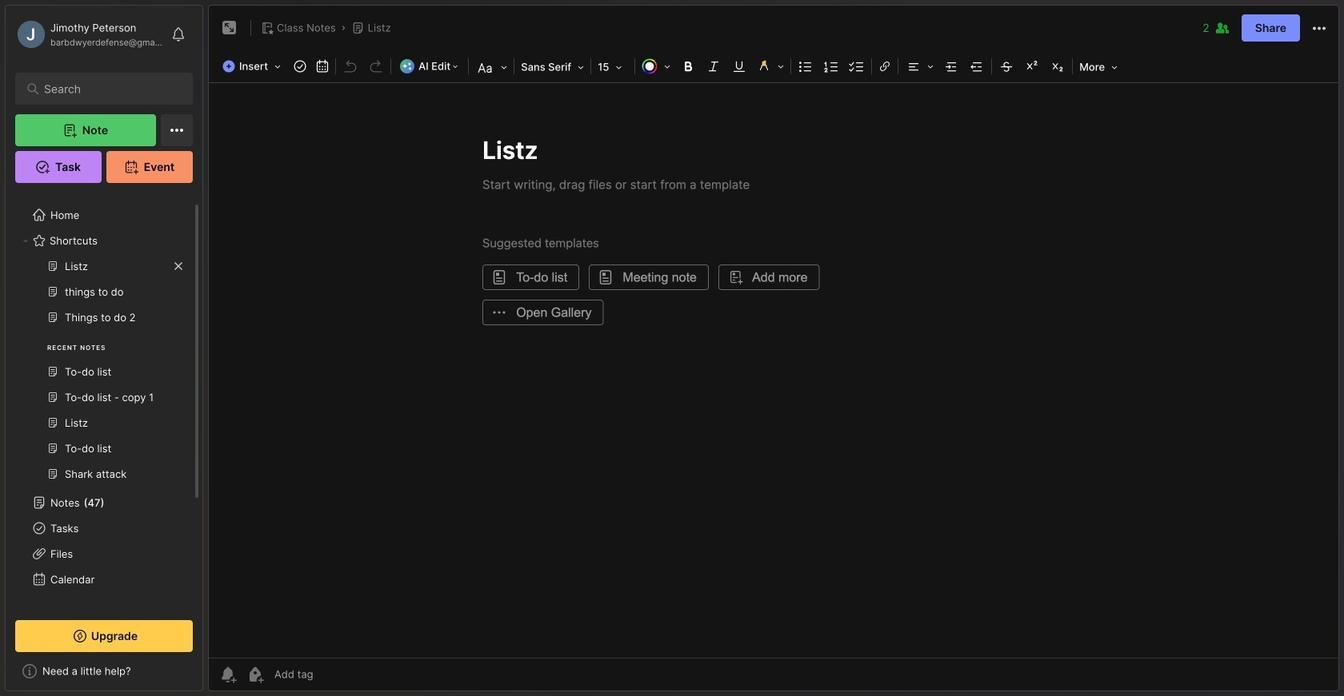 Task type: locate. For each thing, give the bounding box(es) containing it.
superscript image
[[1021, 55, 1043, 78]]

click to collapse image
[[196, 665, 208, 684]]

numbered list image
[[820, 55, 843, 78]]

insert link image
[[875, 55, 895, 78]]

Account field
[[15, 18, 163, 50]]

task image
[[291, 55, 310, 78]]

expand note image
[[220, 18, 239, 38]]

group
[[15, 254, 193, 497]]

Add tag field
[[273, 668, 393, 682]]

Alignment field
[[900, 55, 939, 78]]

more actions image
[[1310, 19, 1329, 38]]

bold image
[[677, 55, 699, 78]]

Heading level field
[[471, 56, 512, 78]]

subscript image
[[1047, 55, 1069, 78]]

bulleted list image
[[795, 55, 817, 78]]

indent image
[[940, 55, 963, 78]]

Font family field
[[516, 56, 589, 78]]

None search field
[[44, 79, 172, 98]]

Font color field
[[637, 55, 675, 78]]

strikethrough image
[[995, 55, 1018, 78]]

add tag image
[[246, 666, 265, 685]]



Task type: describe. For each thing, give the bounding box(es) containing it.
calendar event image
[[313, 55, 332, 78]]

none search field inside main "element"
[[44, 79, 172, 98]]

main element
[[0, 0, 208, 697]]

checklist image
[[846, 55, 868, 78]]

Highlight field
[[752, 55, 789, 78]]

italic image
[[703, 55, 725, 78]]

Font size field
[[593, 56, 633, 78]]

note window element
[[208, 5, 1339, 696]]

Insert field
[[218, 55, 289, 78]]

group inside main "element"
[[15, 254, 193, 497]]

More actions field
[[1310, 18, 1329, 38]]

Note Editor text field
[[209, 82, 1338, 658]]

More field
[[1075, 56, 1122, 78]]

NEED A LITTLE HELP? field
[[6, 659, 202, 685]]

Search text field
[[44, 82, 172, 97]]

underline image
[[728, 55, 751, 78]]

add a reminder image
[[218, 666, 238, 685]]

outdent image
[[966, 55, 988, 78]]



Task type: vqa. For each thing, say whether or not it's contained in the screenshot.
search field
yes



